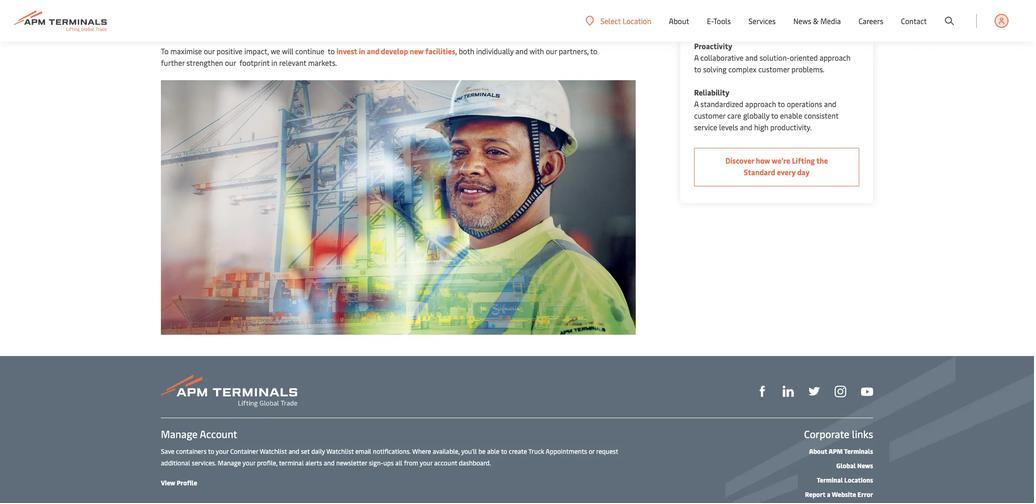 Task type: locate. For each thing, give the bounding box(es) containing it.
1 vertical spatial in
[[272, 58, 277, 68]]

1 vertical spatial about
[[809, 447, 828, 456]]

containers
[[176, 447, 207, 456]]

0 horizontal spatial watchlist
[[260, 447, 287, 456]]

news left &
[[794, 16, 812, 26]]

instagram image
[[835, 386, 847, 397]]

0 vertical spatial in
[[359, 46, 365, 56]]

0 vertical spatial news
[[794, 16, 812, 26]]

contact button
[[901, 0, 927, 42]]

defined
[[303, 11, 329, 21]]

container
[[230, 447, 258, 456]]

customer
[[759, 64, 790, 74], [694, 110, 726, 121]]

productivity.
[[771, 122, 812, 132]]

sign-
[[369, 459, 383, 468]]

shape link
[[757, 385, 768, 397]]

discover
[[726, 155, 755, 166]]

about for about
[[669, 16, 690, 26]]

additional
[[161, 459, 190, 468]]

1 a from the top
[[694, 52, 699, 63]]

1 horizontal spatial our
[[546, 46, 557, 56]]

make
[[334, 23, 352, 33]]

to left the solving
[[694, 64, 702, 74]]

a down reliability
[[694, 99, 699, 109]]

0 vertical spatial about
[[669, 16, 690, 26]]

news & media
[[794, 16, 841, 26]]

approach
[[820, 52, 851, 63], [745, 99, 776, 109]]

the
[[354, 23, 365, 33], [817, 155, 828, 166]]

, both individually and with our partners, to further strengthen our  footprint in relevant markets.
[[161, 46, 598, 68]]

and up complex
[[746, 52, 758, 63]]

we inside and, to get us there, we have defined a pathway to decarbonisation made possible by energy optimisation, electrification and increased use of renewable energy. together we can make the future of global trade more sustainable.
[[275, 11, 284, 21]]

0 horizontal spatial news
[[794, 16, 812, 26]]

our right and with
[[546, 46, 557, 56]]

terminal locations link
[[817, 476, 873, 485]]

1 horizontal spatial about
[[809, 447, 828, 456]]

operations
[[787, 99, 823, 109]]

1 vertical spatial a
[[694, 99, 699, 109]]

your down container at the left
[[243, 459, 256, 468]]

in right invest
[[359, 46, 365, 56]]

manage account
[[161, 427, 237, 441]]

more
[[442, 23, 459, 33]]

1 vertical spatial the
[[817, 155, 828, 166]]

our inside , both individually and with our partners, to further strengthen our  footprint in relevant markets.
[[546, 46, 557, 56]]

view profile
[[161, 479, 197, 488]]

newsletter
[[336, 459, 367, 468]]

the right 'lifting'
[[817, 155, 828, 166]]

terminal locations
[[817, 476, 873, 485]]

in inside , both individually and with our partners, to further strengthen our  footprint in relevant markets.
[[272, 58, 277, 68]]

global news link
[[837, 462, 873, 470]]

1 horizontal spatial watchlist
[[327, 447, 354, 456]]

notifications.
[[373, 447, 411, 456]]

customer inside reliability a standardized approach to operations and customer care globally to enable consistent service levels and high productivity.
[[694, 110, 726, 121]]

energy optimisation,
[[489, 11, 557, 21]]

a for collaborative
[[694, 52, 699, 63]]

manage down container at the left
[[218, 459, 241, 468]]

1 horizontal spatial news
[[858, 462, 873, 470]]

0 vertical spatial customer
[[759, 64, 790, 74]]

a
[[694, 52, 699, 63], [694, 99, 699, 109]]

of global
[[390, 23, 420, 33]]

2 a from the top
[[694, 99, 699, 109]]

0 vertical spatial a
[[694, 52, 699, 63]]

the inside discover how we're lifting the standard every day
[[817, 155, 828, 166]]

0 horizontal spatial the
[[354, 23, 365, 33]]

news & media button
[[794, 0, 841, 42]]

a down proactivity
[[694, 52, 699, 63]]

a inside reliability a standardized approach to operations and customer care globally to enable consistent service levels and high productivity.
[[694, 99, 699, 109]]

increased
[[161, 23, 193, 33]]

account
[[200, 427, 237, 441]]

e-tools
[[707, 16, 731, 26]]

where
[[412, 447, 431, 456]]

1 vertical spatial approach
[[745, 99, 776, 109]]

e-tools button
[[707, 0, 731, 42]]

will
[[282, 46, 294, 56]]

your down account
[[216, 447, 229, 456]]

1 horizontal spatial approach
[[820, 52, 851, 63]]

corporate
[[804, 427, 850, 441]]

contact
[[901, 16, 927, 26]]

reliability
[[694, 87, 730, 97]]

watchlist up profile,
[[260, 447, 287, 456]]

watchlist up newsletter
[[327, 447, 354, 456]]

to
[[161, 46, 169, 56]]

1 horizontal spatial in
[[359, 46, 365, 56]]

careers
[[859, 16, 884, 26]]

day
[[798, 167, 810, 177]]

0 horizontal spatial about
[[669, 16, 690, 26]]

watchlist
[[260, 447, 287, 456], [327, 447, 354, 456]]

select location button
[[586, 16, 652, 26]]

how
[[756, 155, 770, 166]]

apmt footer logo image
[[161, 375, 297, 407]]

linkedin image
[[783, 386, 794, 397]]

lifting
[[792, 155, 815, 166]]

news up locations
[[858, 462, 873, 470]]

all
[[395, 459, 403, 468]]

discover how we're lifting the standard every day
[[726, 155, 828, 177]]

2 watchlist from the left
[[327, 447, 354, 456]]

0 horizontal spatial in
[[272, 58, 277, 68]]

to up future
[[366, 11, 373, 21]]

we left will
[[271, 46, 280, 56]]

0 horizontal spatial approach
[[745, 99, 776, 109]]

customer down solution-
[[759, 64, 790, 74]]

0 vertical spatial approach
[[820, 52, 851, 63]]

and up consistent
[[824, 99, 837, 109]]

your
[[216, 447, 229, 456], [243, 459, 256, 468], [420, 459, 433, 468]]

us there,
[[244, 11, 273, 21]]

energy.
[[253, 23, 277, 33]]

error
[[858, 490, 873, 499]]

further strengthen
[[161, 58, 223, 68]]

0 horizontal spatial your
[[216, 447, 229, 456]]

we left have
[[275, 11, 284, 21]]

1 horizontal spatial manage
[[218, 459, 241, 468]]

set
[[301, 447, 310, 456]]

1 horizontal spatial the
[[817, 155, 828, 166]]

future
[[367, 23, 388, 33]]

1 vertical spatial customer
[[694, 110, 726, 121]]

0 vertical spatial the
[[354, 23, 365, 33]]

to
[[223, 11, 230, 21], [366, 11, 373, 21], [328, 46, 335, 56], [694, 64, 702, 74], [778, 99, 785, 109], [771, 110, 779, 121], [208, 447, 214, 456], [501, 447, 507, 456]]

view profile link
[[161, 479, 197, 488]]

services
[[749, 16, 776, 26]]

appointments
[[546, 447, 587, 456]]

in left the relevant
[[272, 58, 277, 68]]

global news
[[837, 462, 873, 470]]

0 horizontal spatial our
[[204, 46, 215, 56]]

to up markets.
[[328, 46, 335, 56]]

2 our from the left
[[546, 46, 557, 56]]

manage up save
[[161, 427, 198, 441]]

about apm terminals link
[[809, 447, 873, 456]]

customer up service
[[694, 110, 726, 121]]

0 vertical spatial manage
[[161, 427, 198, 441]]

we
[[275, 11, 284, 21], [271, 46, 280, 56]]

about left the e-
[[669, 16, 690, 26]]

approach up the globally
[[745, 99, 776, 109]]

0 vertical spatial we
[[275, 11, 284, 21]]

your down where
[[420, 459, 433, 468]]

to left enable
[[771, 110, 779, 121]]

terminal
[[817, 476, 843, 485]]

about left apm
[[809, 447, 828, 456]]

links
[[852, 427, 873, 441]]

1 horizontal spatial customer
[[759, 64, 790, 74]]

profile,
[[257, 459, 278, 468]]

a inside proactivity a collaborative and solution-oriented approach to solving complex customer problems.
[[694, 52, 699, 63]]

service
[[694, 122, 718, 132]]

the right make
[[354, 23, 365, 33]]

problems.
[[792, 64, 825, 74]]

facebook image
[[757, 386, 768, 397]]

approach up problems.
[[820, 52, 851, 63]]

0 horizontal spatial customer
[[694, 110, 726, 121]]

impact,
[[244, 46, 269, 56]]

and with
[[516, 46, 544, 56]]

invest in and develop new facilities link
[[335, 46, 455, 56]]

1 vertical spatial manage
[[218, 459, 241, 468]]

1 vertical spatial news
[[858, 462, 873, 470]]

locations
[[845, 476, 873, 485]]

our left "positive"
[[204, 46, 215, 56]]



Task type: describe. For each thing, give the bounding box(es) containing it.
invest
[[337, 46, 357, 56]]

solving
[[703, 64, 727, 74]]

twitter image
[[809, 386, 820, 397]]

footprint
[[240, 58, 270, 68]]

global
[[837, 462, 856, 470]]

0 horizontal spatial manage
[[161, 427, 198, 441]]

positive
[[217, 46, 243, 56]]

linkedin__x28_alt_x29__3_ link
[[783, 385, 794, 397]]

from
[[404, 459, 418, 468]]

and develop
[[367, 46, 408, 56]]

instagram link
[[835, 385, 847, 397]]

customer inside proactivity a collaborative and solution-oriented approach to solving complex customer problems.
[[759, 64, 790, 74]]

you tube link
[[861, 385, 873, 397]]

news inside dropdown button
[[794, 16, 812, 26]]

the inside and, to get us there, we have defined a pathway to decarbonisation made possible by energy optimisation, electrification and increased use of renewable energy. together we can make the future of global trade more sustainable.
[[354, 23, 365, 33]]

collaborative
[[701, 52, 744, 63]]

and, to get us there, we have defined a pathway to decarbonisation made possible by energy optimisation, electrification and increased use of renewable energy. together we can make the future of global trade more sustainable.
[[161, 11, 620, 33]]

truck
[[529, 447, 545, 456]]

available,
[[433, 447, 460, 456]]

of renewable
[[208, 23, 251, 33]]

1 horizontal spatial your
[[243, 459, 256, 468]]

be
[[479, 447, 486, 456]]

to up services.
[[208, 447, 214, 456]]

partners, to
[[559, 46, 598, 56]]

and left the high
[[740, 122, 753, 132]]

corporate links
[[804, 427, 873, 441]]

apmt brand image
[[161, 80, 636, 335]]

decarbonisation made
[[375, 11, 449, 21]]

to up enable
[[778, 99, 785, 109]]

consistent
[[804, 110, 839, 121]]

youtube image
[[861, 388, 873, 396]]

proactivity
[[694, 41, 733, 51]]

2 horizontal spatial your
[[420, 459, 433, 468]]

tools
[[714, 16, 731, 26]]

account
[[434, 459, 457, 468]]

select location
[[601, 16, 652, 26]]

every
[[777, 167, 796, 177]]

1 our from the left
[[204, 46, 215, 56]]

facilities
[[426, 46, 455, 56]]

terminal
[[279, 459, 304, 468]]

care
[[728, 110, 742, 121]]

terminals
[[844, 447, 873, 456]]

we're
[[772, 155, 791, 166]]

ups
[[383, 459, 394, 468]]

and left set
[[289, 447, 299, 456]]

use
[[194, 23, 206, 33]]

email
[[355, 447, 371, 456]]

request
[[596, 447, 619, 456]]

solution-
[[760, 52, 790, 63]]

a pathway
[[330, 11, 364, 21]]

high
[[754, 122, 769, 132]]

report a website error link
[[805, 490, 873, 499]]

to maximise our positive impact, we will continue  to invest in and develop new facilities
[[161, 46, 455, 56]]

oriented
[[790, 52, 818, 63]]

electrification and
[[559, 11, 620, 21]]

and right alerts
[[324, 459, 335, 468]]

able
[[487, 447, 500, 456]]

discover how we're lifting the standard every day link
[[694, 148, 860, 186]]

by
[[480, 11, 487, 21]]

approach inside reliability a standardized approach to operations and customer care globally to enable consistent service levels and high productivity.
[[745, 99, 776, 109]]

proactivity a collaborative and solution-oriented approach to solving complex customer problems.
[[694, 41, 851, 74]]

trade
[[421, 23, 440, 33]]

services.
[[192, 459, 216, 468]]

complex
[[729, 64, 757, 74]]

can
[[321, 23, 332, 33]]

profile
[[177, 479, 197, 488]]

about apm terminals
[[809, 447, 873, 456]]

about for about apm terminals
[[809, 447, 828, 456]]

to left get
[[223, 11, 230, 21]]

globally
[[743, 110, 770, 121]]

1 vertical spatial we
[[271, 46, 280, 56]]

manage inside save containers to your container watchlist and set daily watchlist email notifications. where available, you'll be able to create truck appointments or request additional services. manage your profile, terminal alerts and newsletter sign-ups all from your account dashboard.
[[218, 459, 241, 468]]

to inside proactivity a collaborative and solution-oriented approach to solving complex customer problems.
[[694, 64, 702, 74]]

1 watchlist from the left
[[260, 447, 287, 456]]

reliability a standardized approach to operations and customer care globally to enable consistent service levels and high productivity.
[[694, 87, 839, 132]]

dashboard.
[[459, 459, 491, 468]]

and inside proactivity a collaborative and solution-oriented approach to solving complex customer problems.
[[746, 52, 758, 63]]

careers button
[[859, 0, 884, 42]]

or
[[589, 447, 595, 456]]

alerts
[[305, 459, 322, 468]]

view
[[161, 479, 175, 488]]

approach inside proactivity a collaborative and solution-oriented approach to solving complex customer problems.
[[820, 52, 851, 63]]

both individually
[[459, 46, 514, 56]]

levels
[[719, 122, 738, 132]]

and,
[[207, 11, 221, 21]]

&
[[813, 16, 819, 26]]

create
[[509, 447, 527, 456]]

standard
[[744, 167, 776, 177]]

relevant
[[279, 58, 306, 68]]

report
[[805, 490, 826, 499]]

possible
[[450, 11, 478, 21]]

location
[[623, 16, 652, 26]]

about button
[[669, 0, 690, 42]]

have
[[286, 11, 302, 21]]

sustainable.
[[461, 23, 501, 33]]

to right able
[[501, 447, 507, 456]]

a for standardized
[[694, 99, 699, 109]]



Task type: vqa. For each thing, say whether or not it's contained in the screenshot.
from at the bottom left
yes



